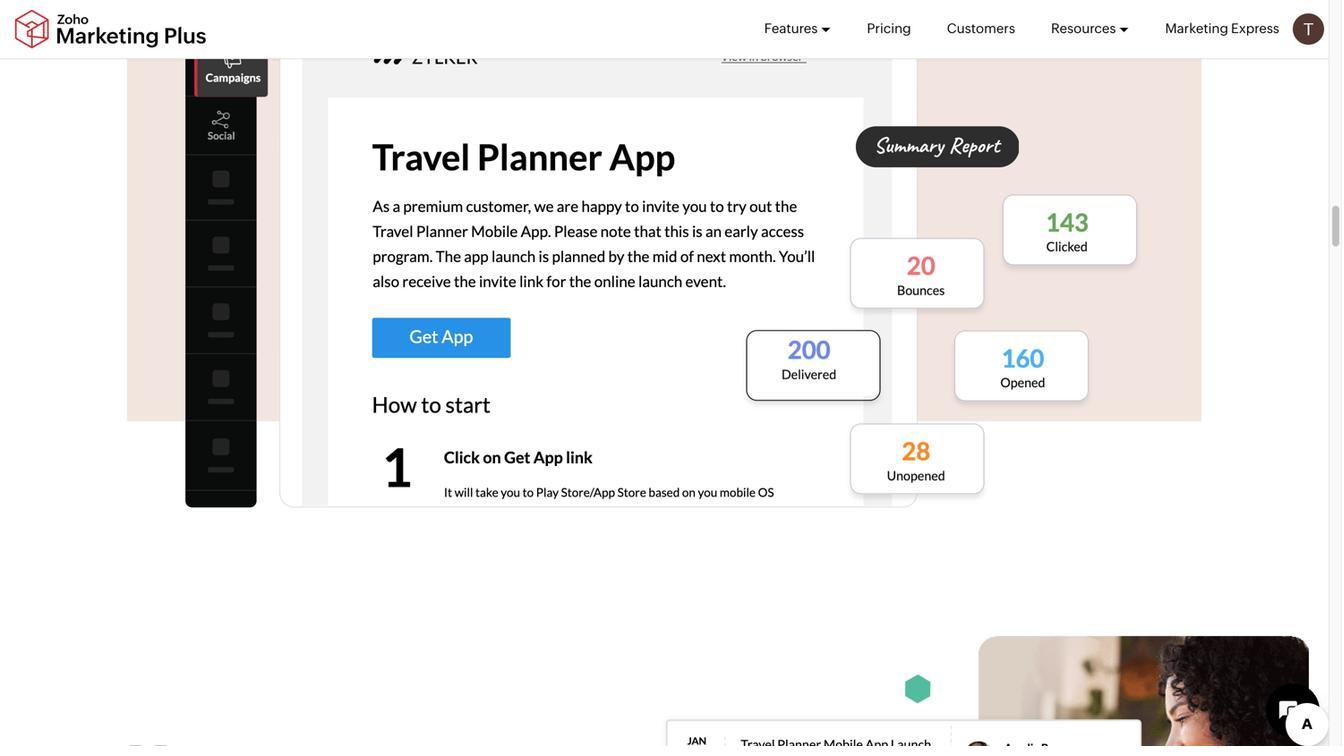 Task type: vqa. For each thing, say whether or not it's contained in the screenshot.
Zendesk,
no



Task type: describe. For each thing, give the bounding box(es) containing it.
marketing express
[[1166, 21, 1280, 36]]

marketing express link
[[1166, 0, 1280, 57]]

customers link
[[947, 0, 1016, 57]]

customers
[[947, 21, 1016, 36]]

resources
[[1051, 21, 1116, 36]]

features
[[764, 21, 818, 36]]

marketing
[[1166, 21, 1229, 36]]

zoho marketingplus logo image
[[13, 9, 208, 49]]

campaign timeline view image
[[660, 637, 1309, 747]]



Task type: locate. For each thing, give the bounding box(es) containing it.
pricing
[[867, 21, 911, 36]]

resources link
[[1051, 0, 1130, 57]]

terry turtle image
[[1293, 13, 1325, 45]]

features link
[[764, 0, 831, 57]]

omnichannel engagements image
[[185, 0, 1144, 524]]

express
[[1231, 21, 1280, 36]]

pricing link
[[867, 0, 911, 57]]



